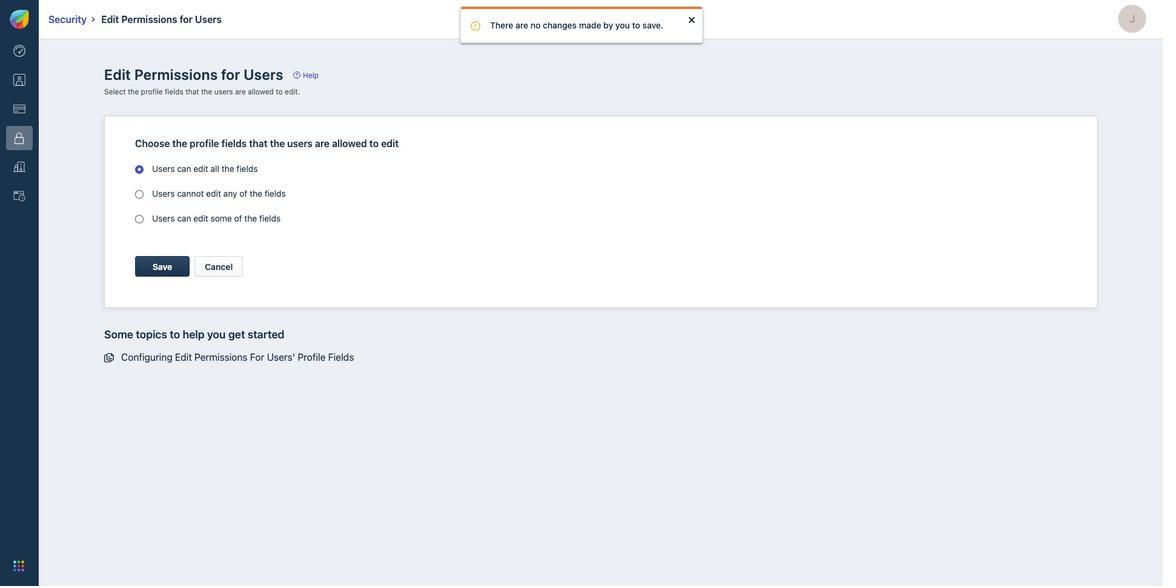 Task type: vqa. For each thing, say whether or not it's contained in the screenshot.
Select a field to group by menu
no



Task type: describe. For each thing, give the bounding box(es) containing it.
choose the profile fields that the users are allowed to edit
[[135, 138, 399, 149]]

audit logs image
[[13, 190, 25, 203]]

users can edit some of the fields
[[152, 213, 281, 224]]

that for select
[[186, 87, 199, 96]]

my subscriptions image
[[13, 103, 25, 115]]

profile for choose
[[190, 138, 219, 149]]

some
[[104, 328, 133, 341]]

help
[[303, 71, 319, 80]]

edit for users can edit some of the fields
[[194, 213, 208, 224]]

you inside there are no changes made by you to save. alert
[[616, 20, 630, 30]]

are inside there are no changes made by you to save. alert
[[516, 20, 529, 30]]

for
[[250, 352, 265, 363]]

2 vertical spatial permissions
[[195, 352, 248, 363]]

users for edit.
[[214, 87, 233, 96]]

fields
[[328, 352, 354, 363]]

choose
[[135, 138, 170, 149]]

neo admin center image
[[13, 45, 25, 57]]

users'
[[267, 352, 295, 363]]

users for edit
[[287, 138, 313, 149]]

0 horizontal spatial you
[[207, 328, 226, 341]]

save.
[[643, 20, 664, 30]]

freshworks icon image
[[10, 10, 29, 29]]

are for select the profile fields that the users are allowed to edit.
[[235, 87, 246, 96]]

all
[[211, 164, 219, 174]]

users can edit all the fields
[[152, 164, 258, 174]]

1 vertical spatial permissions
[[134, 66, 218, 83]]

0 vertical spatial edit permissions for users
[[101, 14, 222, 25]]

1 vertical spatial for
[[221, 66, 240, 83]]

organization image
[[13, 161, 25, 173]]

fields right some
[[259, 213, 281, 224]]

1 vertical spatial edit
[[104, 66, 131, 83]]

users image
[[13, 74, 25, 86]]

allowed for edit
[[332, 138, 367, 149]]

security
[[48, 14, 87, 25]]

some topics to help you get started
[[104, 328, 285, 341]]

1 vertical spatial edit permissions for users
[[104, 66, 284, 83]]

help
[[183, 328, 205, 341]]

can for all
[[177, 164, 191, 174]]

started
[[248, 328, 285, 341]]



Task type: locate. For each thing, give the bounding box(es) containing it.
save button
[[135, 256, 190, 277]]

fields right the any
[[265, 188, 286, 199]]

1 horizontal spatial are
[[315, 138, 330, 149]]

get
[[228, 328, 245, 341]]

profile
[[141, 87, 163, 96], [190, 138, 219, 149]]

that for choose
[[249, 138, 268, 149]]

1 vertical spatial users
[[287, 138, 313, 149]]

topics
[[136, 328, 167, 341]]

1 vertical spatial allowed
[[332, 138, 367, 149]]

1 vertical spatial you
[[207, 328, 226, 341]]

profile picture image
[[1119, 5, 1147, 33]]

0 vertical spatial allowed
[[248, 87, 274, 96]]

0 horizontal spatial allowed
[[248, 87, 274, 96]]

profile right the select
[[141, 87, 163, 96]]

users for any
[[152, 188, 175, 199]]

1 horizontal spatial profile
[[190, 138, 219, 149]]

there
[[490, 20, 514, 30]]

of for some
[[234, 213, 242, 224]]

of right the any
[[240, 188, 247, 199]]

0 horizontal spatial users
[[214, 87, 233, 96]]

0 horizontal spatial profile
[[141, 87, 163, 96]]

None radio
[[135, 162, 142, 170], [135, 212, 142, 219], [135, 162, 142, 170], [135, 212, 142, 219]]

are for choose the profile fields that the users are allowed to edit
[[315, 138, 330, 149]]

2 vertical spatial edit
[[175, 352, 192, 363]]

can down cannot
[[177, 213, 191, 224]]

1 vertical spatial that
[[249, 138, 268, 149]]

0 vertical spatial are
[[516, 20, 529, 30]]

edit for users can edit all the fields
[[194, 164, 208, 174]]

to inside alert
[[633, 20, 641, 30]]

fields up users can edit all the fields
[[222, 138, 247, 149]]

there are no changes made by you to save. alert
[[490, 19, 678, 32]]

there are no changes made by you to save.
[[490, 20, 664, 30]]

edit.
[[285, 87, 300, 96]]

allowed for edit.
[[248, 87, 274, 96]]

you right by
[[616, 20, 630, 30]]

profile
[[298, 352, 326, 363]]

configuring
[[121, 352, 173, 363]]

edit
[[381, 138, 399, 149], [194, 164, 208, 174], [206, 188, 221, 199], [194, 213, 208, 224]]

any
[[223, 188, 237, 199]]

2 horizontal spatial are
[[516, 20, 529, 30]]

users
[[214, 87, 233, 96], [287, 138, 313, 149]]

0 vertical spatial of
[[240, 188, 247, 199]]

of for any
[[240, 188, 247, 199]]

save
[[153, 262, 172, 272]]

freshworks switcher image
[[13, 561, 24, 572]]

the
[[128, 87, 139, 96], [201, 87, 212, 96], [172, 138, 187, 149], [270, 138, 285, 149], [222, 164, 234, 174], [250, 188, 262, 199], [245, 213, 257, 224]]

edit for users cannot edit any of the fields
[[206, 188, 221, 199]]

0 vertical spatial that
[[186, 87, 199, 96]]

by
[[604, 20, 614, 30]]

0 horizontal spatial are
[[235, 87, 246, 96]]

edit right the security on the left top of the page
[[101, 14, 119, 25]]

users for all
[[152, 164, 175, 174]]

fields up choose
[[165, 87, 184, 96]]

1 vertical spatial of
[[234, 213, 242, 224]]

that
[[186, 87, 199, 96], [249, 138, 268, 149]]

1 horizontal spatial allowed
[[332, 138, 367, 149]]

edit permissions for users
[[101, 14, 222, 25], [104, 66, 284, 83]]

0 vertical spatial users
[[214, 87, 233, 96]]

select
[[104, 87, 126, 96]]

0 vertical spatial can
[[177, 164, 191, 174]]

to
[[633, 20, 641, 30], [276, 87, 283, 96], [370, 138, 379, 149], [170, 328, 180, 341]]

fields up the any
[[237, 164, 258, 174]]

cannot
[[177, 188, 204, 199]]

you
[[616, 20, 630, 30], [207, 328, 226, 341]]

users for some
[[152, 213, 175, 224]]

for
[[180, 14, 193, 25], [221, 66, 240, 83]]

are
[[516, 20, 529, 30], [235, 87, 246, 96], [315, 138, 330, 149]]

1 horizontal spatial that
[[249, 138, 268, 149]]

0 vertical spatial profile
[[141, 87, 163, 96]]

changes
[[543, 20, 577, 30]]

security link
[[48, 14, 87, 25]]

can
[[177, 164, 191, 174], [177, 213, 191, 224]]

users cannot edit any of the fields
[[152, 188, 286, 199]]

users
[[195, 14, 222, 25], [244, 66, 284, 83], [152, 164, 175, 174], [152, 188, 175, 199], [152, 213, 175, 224]]

profile for select
[[141, 87, 163, 96]]

0 horizontal spatial for
[[180, 14, 193, 25]]

fields
[[165, 87, 184, 96], [222, 138, 247, 149], [237, 164, 258, 174], [265, 188, 286, 199], [259, 213, 281, 224]]

security image
[[13, 132, 25, 144]]

allowed
[[248, 87, 274, 96], [332, 138, 367, 149]]

no
[[531, 20, 541, 30]]

edit down help
[[175, 352, 192, 363]]

you left the get
[[207, 328, 226, 341]]

select the profile fields that the users are allowed to edit.
[[104, 87, 300, 96]]

some
[[211, 213, 232, 224]]

0 vertical spatial permissions
[[122, 14, 177, 25]]

0 vertical spatial you
[[616, 20, 630, 30]]

None radio
[[135, 187, 142, 194]]

configuring edit permissions for users' profile fields
[[121, 352, 354, 363]]

1 vertical spatial can
[[177, 213, 191, 224]]

1 vertical spatial profile
[[190, 138, 219, 149]]

1 vertical spatial are
[[235, 87, 246, 96]]

edit up the select
[[104, 66, 131, 83]]

profile up users can edit all the fields
[[190, 138, 219, 149]]

permissions
[[122, 14, 177, 25], [134, 66, 218, 83], [195, 352, 248, 363]]

1 horizontal spatial users
[[287, 138, 313, 149]]

can up cannot
[[177, 164, 191, 174]]

0 vertical spatial edit
[[101, 14, 119, 25]]

cancel
[[205, 262, 233, 272]]

of right some
[[234, 213, 242, 224]]

0 horizontal spatial that
[[186, 87, 199, 96]]

2 can from the top
[[177, 213, 191, 224]]

0 vertical spatial for
[[180, 14, 193, 25]]

2 vertical spatial are
[[315, 138, 330, 149]]

1 horizontal spatial you
[[616, 20, 630, 30]]

cancel button
[[195, 256, 243, 277]]

1 can from the top
[[177, 164, 191, 174]]

of
[[240, 188, 247, 199], [234, 213, 242, 224]]

can for some
[[177, 213, 191, 224]]

1 horizontal spatial for
[[221, 66, 240, 83]]

made
[[579, 20, 602, 30]]

edit
[[101, 14, 119, 25], [104, 66, 131, 83], [175, 352, 192, 363]]



